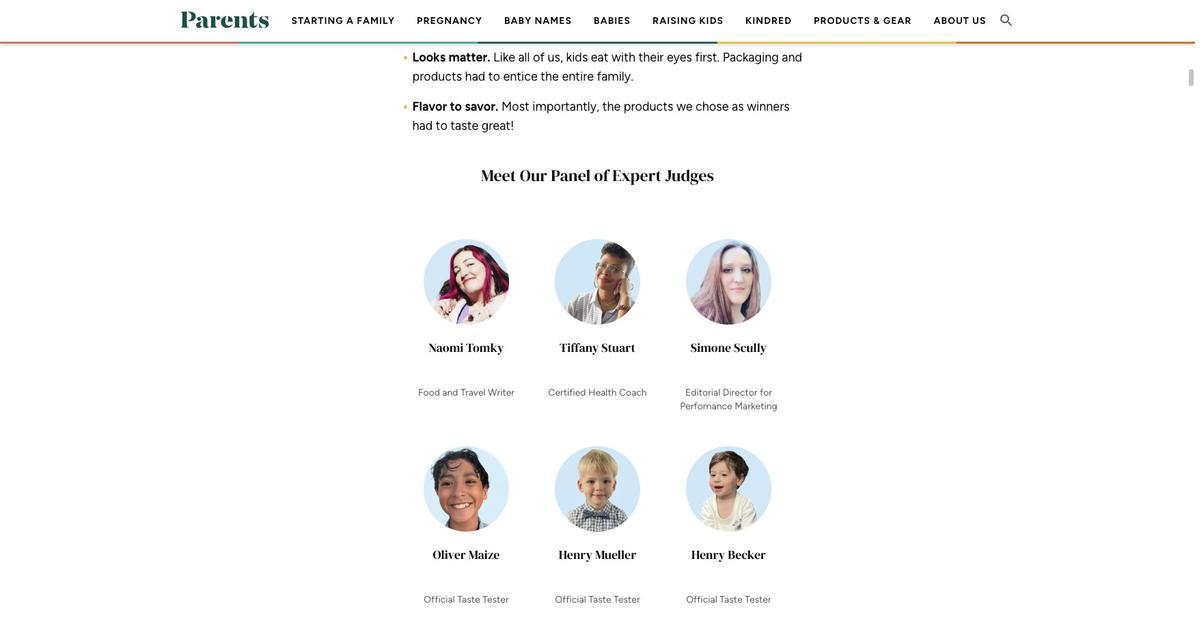 Task type: locate. For each thing, give the bounding box(es) containing it.
products left we
[[624, 99, 673, 114]]

travel
[[461, 387, 486, 398]]

official taste tester
[[424, 594, 509, 605], [555, 594, 640, 605], [686, 594, 771, 605]]

marketing
[[735, 400, 777, 412]]

like
[[493, 50, 515, 65]]

expert
[[612, 164, 662, 186]]

flavor
[[412, 99, 447, 114]]

official taste tester down henry becker at the right
[[686, 594, 771, 605]]

kindred link
[[745, 15, 792, 27]]

tester down becker
[[745, 594, 771, 605]]

and
[[782, 50, 802, 65], [442, 387, 458, 398]]

judges
[[665, 164, 714, 186]]

and right food
[[442, 387, 458, 398]]

1 henry from the left
[[559, 546, 593, 563]]

1 horizontal spatial henry
[[692, 546, 725, 563]]

great!
[[482, 118, 514, 133]]

of right all
[[533, 50, 545, 65]]

henry becker headshot best food awards image
[[686, 446, 771, 531]]

0 horizontal spatial tester
[[482, 594, 509, 605]]

1 horizontal spatial official
[[555, 594, 586, 605]]

becker
[[728, 546, 766, 563]]

0 vertical spatial to
[[488, 69, 500, 84]]

family.
[[597, 69, 633, 84]]

1 vertical spatial the
[[602, 99, 621, 114]]

3 official from the left
[[686, 594, 717, 605]]

2 tester from the left
[[614, 594, 640, 605]]

official taste tester for becker
[[686, 594, 771, 605]]

to down flavor
[[436, 118, 448, 133]]

1 horizontal spatial the
[[602, 99, 621, 114]]

1 taste from the left
[[457, 594, 480, 605]]

taste down henry mueller
[[588, 594, 611, 605]]

0 horizontal spatial official
[[424, 594, 455, 605]]

products
[[412, 69, 462, 84], [624, 99, 673, 114]]

kids
[[566, 50, 588, 65]]

2 horizontal spatial to
[[488, 69, 500, 84]]

tester for henry mueller
[[614, 594, 640, 605]]

0 horizontal spatial taste
[[457, 594, 480, 605]]

scully
[[734, 339, 767, 356]]

our
[[520, 164, 547, 186]]

tester
[[482, 594, 509, 605], [614, 594, 640, 605], [745, 594, 771, 605]]

to inside like all of us, kids eat with their eyes first. packaging and products had to entice the entire family.
[[488, 69, 500, 84]]

kindred
[[745, 15, 792, 27]]

simone
[[691, 339, 731, 356]]

a
[[346, 15, 354, 27]]

2 horizontal spatial taste
[[720, 594, 743, 605]]

0 vertical spatial products
[[412, 69, 462, 84]]

taste for maize
[[457, 594, 480, 605]]

3 official taste tester from the left
[[686, 594, 771, 605]]

simone scully
[[691, 339, 767, 356]]

0 horizontal spatial to
[[436, 118, 448, 133]]

chose
[[696, 99, 729, 114]]

1 horizontal spatial had
[[465, 69, 485, 84]]

products & gear
[[814, 15, 912, 27]]

all
[[518, 50, 530, 65]]

with
[[612, 50, 636, 65]]

0 horizontal spatial official taste tester
[[424, 594, 509, 605]]

0 horizontal spatial the
[[541, 69, 559, 84]]

starting
[[291, 15, 343, 27]]

1 vertical spatial of
[[594, 164, 609, 186]]

tester down mueller
[[614, 594, 640, 605]]

products down looks
[[412, 69, 462, 84]]

search image
[[998, 12, 1014, 28]]

1 vertical spatial and
[[442, 387, 458, 398]]

meet
[[481, 164, 516, 186]]

eat
[[591, 50, 609, 65]]

meet our panel of expert judges
[[481, 164, 714, 186]]

official
[[424, 594, 455, 605], [555, 594, 586, 605], [686, 594, 717, 605]]

tiffany stuart headshot best food awards image
[[555, 239, 640, 324]]

taste down oliver maize
[[457, 594, 480, 605]]

0 vertical spatial and
[[782, 50, 802, 65]]

the inside 'most importantly, the products we chose as winners had to taste great!'
[[602, 99, 621, 114]]

henry mueller
[[559, 546, 636, 563]]

perfomance
[[680, 400, 732, 412]]

1 horizontal spatial tester
[[614, 594, 640, 605]]

flavor to savor.
[[412, 99, 499, 114]]

importantly,
[[533, 99, 599, 114]]

maize
[[469, 546, 500, 563]]

looks matter.
[[412, 50, 493, 65]]

editorial
[[685, 387, 720, 398]]

1 tester from the left
[[482, 594, 509, 605]]

1 official from the left
[[424, 594, 455, 605]]

had
[[465, 69, 485, 84], [412, 118, 433, 133]]

0 horizontal spatial henry
[[559, 546, 593, 563]]

and right the packaging
[[782, 50, 802, 65]]

2 horizontal spatial official taste tester
[[686, 594, 771, 605]]

1 vertical spatial products
[[624, 99, 673, 114]]

naomi tomky
[[429, 339, 504, 356]]

of right the panel
[[594, 164, 609, 186]]

about us
[[934, 15, 986, 27]]

products inside 'most importantly, the products we chose as winners had to taste great!'
[[624, 99, 673, 114]]

official down henry becker at the right
[[686, 594, 717, 605]]

henry
[[559, 546, 593, 563], [692, 546, 725, 563]]

to up taste
[[450, 99, 462, 114]]

3 tester from the left
[[745, 594, 771, 605]]

henry left mueller
[[559, 546, 593, 563]]

simone scully headshot best food awards image
[[686, 239, 771, 324]]

babies link
[[594, 15, 631, 27]]

official down oliver
[[424, 594, 455, 605]]

us
[[972, 15, 986, 27]]

0 horizontal spatial products
[[412, 69, 462, 84]]

of
[[533, 50, 545, 65], [594, 164, 609, 186]]

1 vertical spatial had
[[412, 118, 433, 133]]

the
[[541, 69, 559, 84], [602, 99, 621, 114]]

1 horizontal spatial taste
[[588, 594, 611, 605]]

visit parents' homepage image
[[181, 12, 269, 28]]

1 horizontal spatial products
[[624, 99, 673, 114]]

official taste tester down henry mueller
[[555, 594, 640, 605]]

entice
[[503, 69, 538, 84]]

2 henry from the left
[[692, 546, 725, 563]]

0 vertical spatial the
[[541, 69, 559, 84]]

names
[[535, 15, 572, 27]]

0 horizontal spatial had
[[412, 118, 433, 133]]

naomi
[[429, 339, 464, 356]]

2 vertical spatial to
[[436, 118, 448, 133]]

2 horizontal spatial official
[[686, 594, 717, 605]]

baby names link
[[504, 15, 572, 27]]

their
[[639, 50, 664, 65]]

as
[[732, 99, 744, 114]]

1 horizontal spatial and
[[782, 50, 802, 65]]

taste
[[457, 594, 480, 605], [588, 594, 611, 605], [720, 594, 743, 605]]

2 horizontal spatial tester
[[745, 594, 771, 605]]

certified
[[548, 387, 586, 398]]

henry for henry mueller
[[559, 546, 593, 563]]

official taste tester down oliver maize
[[424, 594, 509, 605]]

2 official taste tester from the left
[[555, 594, 640, 605]]

1 horizontal spatial of
[[594, 164, 609, 186]]

oliver maize
[[433, 546, 500, 563]]

baby
[[504, 15, 532, 27]]

we
[[676, 99, 693, 114]]

tester for henry becker
[[745, 594, 771, 605]]

the down us,
[[541, 69, 559, 84]]

henry for henry becker
[[692, 546, 725, 563]]

tiffany
[[560, 339, 599, 356]]

baby names
[[504, 15, 572, 27]]

3 taste from the left
[[720, 594, 743, 605]]

1 horizontal spatial official taste tester
[[555, 594, 640, 605]]

2 official from the left
[[555, 594, 586, 605]]

tester down maize
[[482, 594, 509, 605]]

to
[[488, 69, 500, 84], [450, 99, 462, 114], [436, 118, 448, 133]]

1 official taste tester from the left
[[424, 594, 509, 605]]

looks
[[412, 50, 446, 65]]

to down like
[[488, 69, 500, 84]]

official down henry mueller
[[555, 594, 586, 605]]

the down family. at the top of the page
[[602, 99, 621, 114]]

taste down henry becker at the right
[[720, 594, 743, 605]]

had down flavor
[[412, 118, 433, 133]]

raising kids link
[[653, 15, 724, 27]]

had down matter. at the top of the page
[[465, 69, 485, 84]]

0 horizontal spatial of
[[533, 50, 545, 65]]

mueller
[[595, 546, 636, 563]]

coach
[[619, 387, 647, 398]]

1 horizontal spatial to
[[450, 99, 462, 114]]

henry left becker
[[692, 546, 725, 563]]

oliver
[[433, 546, 466, 563]]

2 taste from the left
[[588, 594, 611, 605]]

0 vertical spatial of
[[533, 50, 545, 65]]

0 vertical spatial had
[[465, 69, 485, 84]]



Task type: vqa. For each thing, say whether or not it's contained in the screenshot.
Simone Scully
yes



Task type: describe. For each thing, give the bounding box(es) containing it.
had inside like all of us, kids eat with their eyes first. packaging and products had to entice the entire family.
[[465, 69, 485, 84]]

taste for mueller
[[588, 594, 611, 605]]

henry becker
[[692, 546, 766, 563]]

food
[[418, 387, 440, 398]]

0 horizontal spatial and
[[442, 387, 458, 398]]

writer
[[488, 387, 515, 398]]

products inside like all of us, kids eat with their eyes first. packaging and products had to entice the entire family.
[[412, 69, 462, 84]]

panel
[[551, 164, 591, 186]]

stuart
[[601, 339, 635, 356]]

raising
[[653, 15, 696, 27]]

oliver maize headshot best food awards image
[[424, 446, 509, 531]]

packaging
[[723, 50, 779, 65]]

savor.
[[465, 99, 499, 114]]

had inside 'most importantly, the products we chose as winners had to taste great!'
[[412, 118, 433, 133]]

official for oliver maize
[[424, 594, 455, 605]]

taste
[[451, 118, 478, 133]]

for
[[760, 387, 772, 398]]

director
[[723, 387, 758, 398]]

the inside like all of us, kids eat with their eyes first. packaging and products had to entice the entire family.
[[541, 69, 559, 84]]

starting a family link
[[291, 15, 395, 27]]

1 vertical spatial to
[[450, 99, 462, 114]]

naomi tomky headshot best food awards image
[[424, 239, 509, 324]]

official taste tester for maize
[[424, 594, 509, 605]]

babies
[[594, 15, 631, 27]]

official for henry mueller
[[555, 594, 586, 605]]

tomky
[[466, 339, 504, 356]]

gear
[[883, 15, 912, 27]]

henry mueller headshot best food awards image
[[555, 446, 640, 531]]

pregnancy
[[417, 15, 482, 27]]

raising kids
[[653, 15, 724, 27]]

certified health coach
[[548, 387, 647, 398]]

and inside like all of us, kids eat with their eyes first. packaging and products had to entice the entire family.
[[782, 50, 802, 65]]

official for henry becker
[[686, 594, 717, 605]]

products
[[814, 15, 871, 27]]

food and travel writer
[[418, 387, 515, 398]]

starting a family
[[291, 15, 395, 27]]

kids
[[699, 15, 724, 27]]

tester for oliver maize
[[482, 594, 509, 605]]

about
[[934, 15, 969, 27]]

products & gear link
[[814, 15, 912, 27]]

about us link
[[934, 15, 986, 27]]

most importantly, the products we chose as winners had to taste great!
[[412, 99, 790, 133]]

of inside like all of us, kids eat with their eyes first. packaging and products had to entice the entire family.
[[533, 50, 545, 65]]

family
[[357, 15, 395, 27]]

eyes
[[667, 50, 692, 65]]

first.
[[695, 50, 720, 65]]

like all of us, kids eat with their eyes first. packaging and products had to entice the entire family.
[[412, 50, 802, 84]]

health
[[588, 387, 617, 398]]

entire
[[562, 69, 594, 84]]

us,
[[548, 50, 563, 65]]

pregnancy link
[[417, 15, 482, 27]]

taste for becker
[[720, 594, 743, 605]]

official taste tester for mueller
[[555, 594, 640, 605]]

header navigation
[[281, 0, 997, 85]]

tiffany stuart
[[560, 339, 635, 356]]

most
[[502, 99, 529, 114]]

&
[[873, 15, 880, 27]]

editorial director for perfomance marketing
[[680, 387, 777, 412]]

to inside 'most importantly, the products we chose as winners had to taste great!'
[[436, 118, 448, 133]]

matter.
[[449, 50, 491, 65]]

winners
[[747, 99, 790, 114]]



